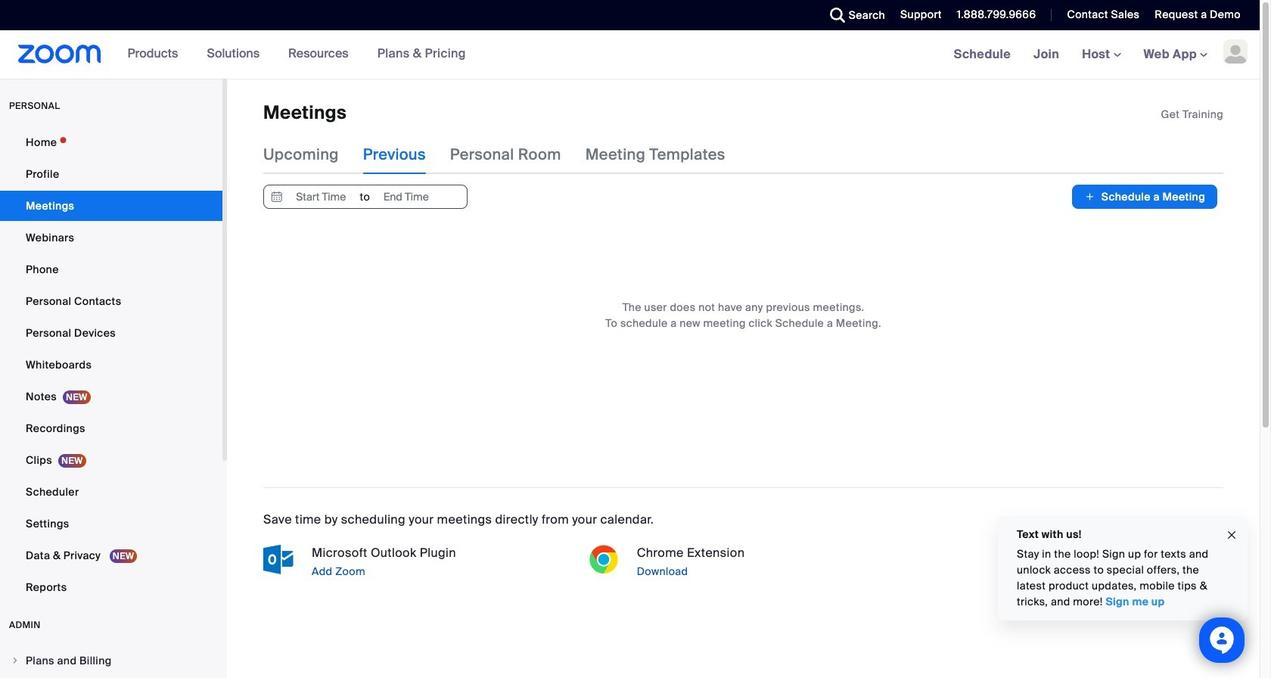 Task type: describe. For each thing, give the bounding box(es) containing it.
personal menu menu
[[0, 127, 223, 604]]

tabs of meeting tab list
[[263, 135, 750, 174]]

right image
[[11, 656, 20, 665]]

Date Range Picker Start field
[[286, 186, 356, 208]]

product information navigation
[[101, 30, 478, 79]]

add image
[[1085, 190, 1096, 205]]



Task type: vqa. For each thing, say whether or not it's contained in the screenshot.
Home Phone text field
no



Task type: locate. For each thing, give the bounding box(es) containing it.
close image
[[1226, 527, 1238, 544]]

meetings navigation
[[943, 30, 1260, 79]]

menu item
[[0, 646, 223, 675]]

zoom logo image
[[18, 45, 101, 64]]

profile picture image
[[1224, 39, 1248, 64]]

banner
[[0, 30, 1260, 79]]

application
[[1162, 107, 1224, 122]]

Date Range Picker End field
[[371, 186, 441, 208]]

date image
[[268, 186, 286, 208]]



